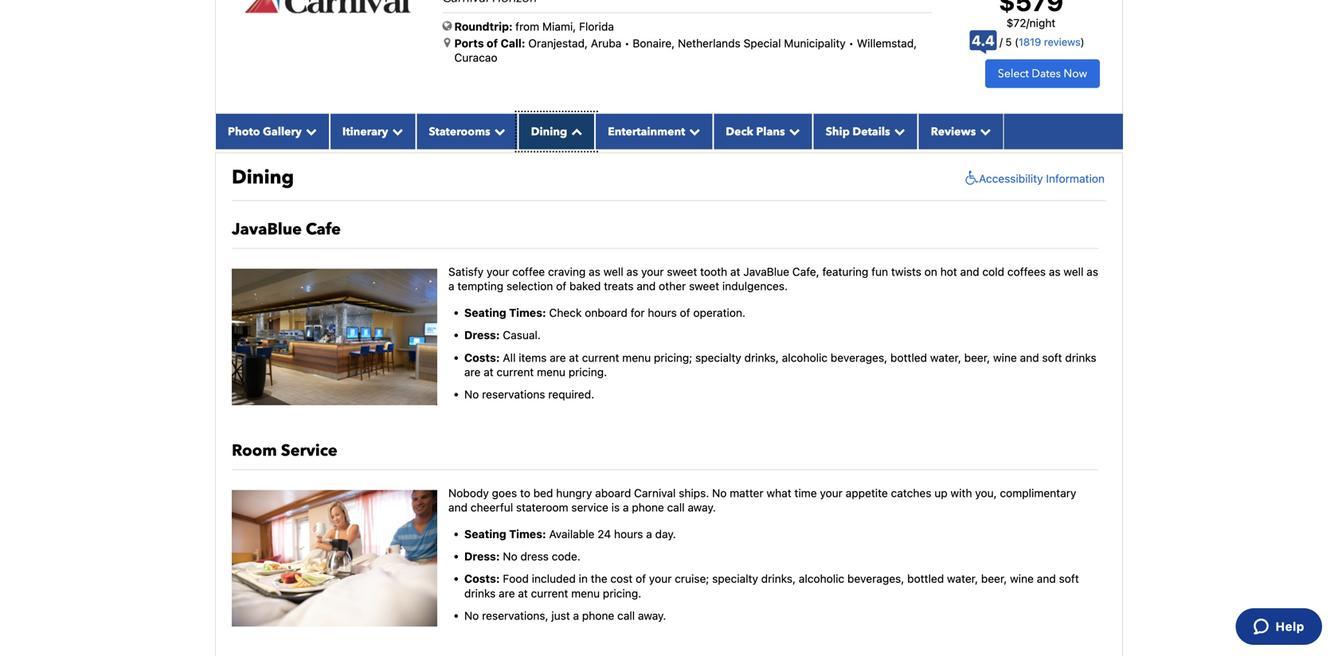 Task type: describe. For each thing, give the bounding box(es) containing it.
chevron down image
[[890, 126, 905, 137]]

specialty inside food included in the cost of your cruise; specialty drinks, alcoholic beverages, bottled water, beer, wine and soft drinks are at current menu pricing.
[[712, 572, 758, 586]]

deck
[[726, 124, 753, 139]]

cafe
[[306, 219, 341, 241]]

/ for $72
[[1026, 16, 1030, 29]]

0 vertical spatial current
[[582, 351, 619, 364]]

information
[[1046, 172, 1105, 185]]

dates
[[1032, 66, 1061, 81]]

florida
[[579, 20, 614, 33]]

your up tempting
[[487, 265, 509, 278]]

)
[[1081, 36, 1084, 48]]

willemstad, curacao
[[454, 37, 917, 64]]

select
[[998, 66, 1029, 81]]

0 horizontal spatial away.
[[638, 609, 666, 622]]

ship details button
[[813, 114, 918, 149]]

alcoholic inside all items are at current menu pricing; specialty drinks, alcoholic beverages, bottled water, beer, wine and soft drinks are at current menu pricing.
[[782, 351, 828, 364]]

special
[[744, 37, 781, 50]]

no left 'reservations'
[[464, 388, 479, 401]]

select          dates now link
[[985, 59, 1100, 88]]

ship details
[[826, 124, 890, 139]]

time
[[794, 487, 817, 500]]

dress: for room service
[[464, 550, 500, 563]]

reviews button
[[918, 114, 1004, 149]]

current inside food included in the cost of your cruise; specialty drinks, alcoholic beverages, bottled water, beer, wine and soft drinks are at current menu pricing.
[[531, 587, 568, 600]]

0 vertical spatial menu
[[622, 351, 651, 364]]

curacao
[[454, 51, 497, 64]]

netherlands
[[678, 37, 741, 50]]

water, inside food included in the cost of your cruise; specialty drinks, alcoholic beverages, bottled water, beer, wine and soft drinks are at current menu pricing.
[[947, 572, 978, 586]]

your inside nobody goes to bed hungry aboard carnival ships. no matter what time your appetite catches up with you, complimentary and cheerful stateroom service is a phone call away.
[[820, 487, 843, 500]]

a inside nobody goes to bed hungry aboard carnival ships. no matter what time your appetite catches up with you, complimentary and cheerful stateroom service is a phone call away.
[[623, 501, 629, 514]]

appetite
[[846, 487, 888, 500]]

are inside food included in the cost of your cruise; specialty drinks, alcoholic beverages, bottled water, beer, wine and soft drinks are at current menu pricing.
[[499, 587, 515, 600]]

and inside nobody goes to bed hungry aboard carnival ships. no matter what time your appetite catches up with you, complimentary and cheerful stateroom service is a phone call away.
[[448, 501, 468, 514]]

dress: casual.
[[464, 329, 541, 342]]

service
[[281, 440, 337, 462]]

bottled inside all items are at current menu pricing; specialty drinks, alcoholic beverages, bottled water, beer, wine and soft drinks are at current menu pricing.
[[890, 351, 927, 364]]

what
[[767, 487, 791, 500]]

food included in the cost of your cruise; specialty drinks, alcoholic beverages, bottled water, beer, wine and soft drinks are at current menu pricing.
[[464, 572, 1079, 600]]

itinerary
[[342, 124, 388, 139]]

specialty inside all items are at current menu pricing; specialty drinks, alcoholic beverages, bottled water, beer, wine and soft drinks are at current menu pricing.
[[695, 351, 741, 364]]

0 vertical spatial javablue
[[232, 219, 302, 241]]

1 vertical spatial sweet
[[689, 280, 719, 293]]

chevron down image for staterooms
[[490, 126, 505, 137]]

included
[[532, 572, 576, 586]]

seating times: check onboard for hours of operation.
[[464, 306, 745, 319]]

required.
[[548, 388, 594, 401]]

1 as from the left
[[589, 265, 600, 278]]

cheerful
[[471, 501, 513, 514]]

no inside nobody goes to bed hungry aboard carnival ships. no matter what time your appetite catches up with you, complimentary and cheerful stateroom service is a phone call away.
[[712, 487, 727, 500]]

dining inside "dropdown button"
[[531, 124, 567, 139]]

just
[[551, 609, 570, 622]]

photo gallery button
[[215, 114, 330, 149]]

chevron down image for reviews
[[976, 126, 991, 137]]

staterooms
[[429, 124, 490, 139]]

0 horizontal spatial phone
[[582, 609, 614, 622]]

accessibility
[[979, 172, 1043, 185]]

a right just
[[573, 609, 579, 622]]

food
[[503, 572, 529, 586]]

for
[[631, 306, 645, 319]]

and inside all items are at current menu pricing; specialty drinks, alcoholic beverages, bottled water, beer, wine and soft drinks are at current menu pricing.
[[1020, 351, 1039, 364]]

costs: for javablue cafe
[[464, 351, 500, 364]]

onboard
[[585, 306, 628, 319]]

of inside satisfy your coffee craving as well as your sweet tooth at javablue cafe, featuring fun twists on hot and cold coffees as well as a tempting selection of baked treats and other sweet indulgences.
[[556, 280, 566, 293]]

up
[[934, 487, 948, 500]]

dining button
[[518, 114, 595, 149]]

water, inside all items are at current menu pricing; specialty drinks, alcoholic beverages, bottled water, beer, wine and soft drinks are at current menu pricing.
[[930, 351, 961, 364]]

dress: no dress code.
[[464, 550, 580, 563]]

hot
[[940, 265, 957, 278]]

coffees
[[1007, 265, 1046, 278]]

drinks, inside all items are at current menu pricing; specialty drinks, alcoholic beverages, bottled water, beer, wine and soft drinks are at current menu pricing.
[[744, 351, 779, 364]]

0 vertical spatial are
[[550, 351, 566, 364]]

/ for 4.4
[[1000, 36, 1003, 48]]

beverages, inside all items are at current menu pricing; specialty drinks, alcoholic beverages, bottled water, beer, wine and soft drinks are at current menu pricing.
[[831, 351, 887, 364]]

chevron down image for itinerary
[[388, 126, 403, 137]]

globe image
[[442, 20, 452, 31]]

reservations,
[[482, 609, 548, 622]]

times: for service
[[509, 527, 546, 541]]

staterooms button
[[416, 114, 518, 149]]

1819
[[1019, 36, 1041, 48]]

nobody
[[448, 487, 489, 500]]

hungry
[[556, 487, 592, 500]]

selection
[[506, 280, 553, 293]]

satisfy your coffee craving as well as your sweet tooth at javablue cafe, featuring fun twists on hot and cold coffees as well as a tempting selection of baked treats and other sweet indulgences.
[[448, 265, 1098, 293]]

bonaire,
[[633, 37, 675, 50]]

carnival
[[634, 487, 676, 500]]

3 as from the left
[[1049, 265, 1061, 278]]

chevron down image for photo gallery
[[302, 126, 317, 137]]

chevron down image for deck plans
[[785, 126, 800, 137]]

treats
[[604, 280, 634, 293]]

2 well from the left
[[1064, 265, 1084, 278]]

soft inside food included in the cost of your cruise; specialty drinks, alcoholic beverages, bottled water, beer, wine and soft drinks are at current menu pricing.
[[1059, 572, 1079, 586]]

javablue cafe
[[232, 219, 341, 241]]

other
[[659, 280, 686, 293]]

beer, inside food included in the cost of your cruise; specialty drinks, alcoholic beverages, bottled water, beer, wine and soft drinks are at current menu pricing.
[[981, 572, 1007, 586]]

a inside satisfy your coffee craving as well as your sweet tooth at javablue cafe, featuring fun twists on hot and cold coffees as well as a tempting selection of baked treats and other sweet indulgences.
[[448, 280, 454, 293]]

from
[[515, 20, 539, 33]]

2 as from the left
[[626, 265, 638, 278]]

all
[[503, 351, 516, 364]]

(
[[1015, 36, 1019, 48]]

miami,
[[542, 20, 576, 33]]

satisfy
[[448, 265, 484, 278]]

bottled inside food included in the cost of your cruise; specialty drinks, alcoholic beverages, bottled water, beer, wine and soft drinks are at current menu pricing.
[[907, 572, 944, 586]]

1 vertical spatial menu
[[537, 366, 565, 379]]

roundtrip:
[[454, 20, 513, 33]]

1 vertical spatial are
[[464, 366, 481, 379]]

night
[[1030, 16, 1056, 29]]

wheelchair image
[[961, 170, 979, 186]]

cafe,
[[792, 265, 819, 278]]

ports
[[454, 37, 484, 50]]

code.
[[552, 550, 580, 563]]

menu inside food included in the cost of your cruise; specialty drinks, alcoholic beverages, bottled water, beer, wine and soft drinks are at current menu pricing.
[[571, 587, 600, 600]]

on
[[924, 265, 937, 278]]

call:
[[501, 37, 525, 50]]

map marker image
[[444, 37, 450, 48]]

casual.
[[503, 329, 541, 342]]

chevron up image
[[567, 126, 582, 137]]

roundtrip: from miami, florida
[[454, 20, 614, 33]]

oranjestad,
[[528, 37, 588, 50]]

javablue inside satisfy your coffee craving as well as your sweet tooth at javablue cafe, featuring fun twists on hot and cold coffees as well as a tempting selection of baked treats and other sweet indulgences.
[[743, 265, 789, 278]]

check
[[549, 306, 582, 319]]

gallery
[[263, 124, 302, 139]]

1 vertical spatial dining
[[232, 164, 294, 191]]

cold
[[982, 265, 1004, 278]]

no reservations, just a phone call away.
[[464, 609, 666, 622]]

deck plans button
[[713, 114, 813, 149]]

fun
[[871, 265, 888, 278]]



Task type: locate. For each thing, give the bounding box(es) containing it.
chevron down image inside deck plans dropdown button
[[785, 126, 800, 137]]

1 horizontal spatial dining
[[531, 124, 567, 139]]

0 vertical spatial phone
[[632, 501, 664, 514]]

javablue up indulgences.
[[743, 265, 789, 278]]

javablue
[[232, 219, 302, 241], [743, 265, 789, 278]]

1 horizontal spatial •
[[849, 37, 854, 50]]

phone down carnival
[[632, 501, 664, 514]]

1 vertical spatial pricing.
[[603, 587, 641, 600]]

1 costs: from the top
[[464, 351, 500, 364]]

soft
[[1042, 351, 1062, 364], [1059, 572, 1079, 586]]

craving
[[548, 265, 586, 278]]

0 horizontal spatial javablue
[[232, 219, 302, 241]]

well up treats at top
[[603, 265, 623, 278]]

1 vertical spatial beverages,
[[847, 572, 904, 586]]

0 vertical spatial /
[[1026, 16, 1030, 29]]

chevron down image up wheelchair icon
[[976, 126, 991, 137]]

wine inside food included in the cost of your cruise; specialty drinks, alcoholic beverages, bottled water, beer, wine and soft drinks are at current menu pricing.
[[1010, 572, 1034, 586]]

chevron down image inside reviews dropdown button
[[976, 126, 991, 137]]

1 horizontal spatial menu
[[571, 587, 600, 600]]

at up required.
[[569, 351, 579, 364]]

0 vertical spatial pricing.
[[568, 366, 607, 379]]

of down the "roundtrip:"
[[487, 37, 498, 50]]

a right is
[[623, 501, 629, 514]]

reservations
[[482, 388, 545, 401]]

0 vertical spatial dining
[[531, 124, 567, 139]]

1 vertical spatial water,
[[947, 572, 978, 586]]

a left the day.
[[646, 527, 652, 541]]

municipality
[[784, 37, 846, 50]]

current down the "included"
[[531, 587, 568, 600]]

times: up dress: no dress code.
[[509, 527, 546, 541]]

dress: for javablue cafe
[[464, 329, 500, 342]]

1 vertical spatial specialty
[[712, 572, 758, 586]]

costs: left all
[[464, 351, 500, 364]]

dress: left casual.
[[464, 329, 500, 342]]

seating down cheerful
[[464, 527, 506, 541]]

• left willemstad,
[[849, 37, 854, 50]]

and inside food included in the cost of your cruise; specialty drinks, alcoholic beverages, bottled water, beer, wine and soft drinks are at current menu pricing.
[[1037, 572, 1056, 586]]

chevron down image inside staterooms dropdown button
[[490, 126, 505, 137]]

0 vertical spatial wine
[[993, 351, 1017, 364]]

day.
[[655, 527, 676, 541]]

times: for cafe
[[509, 306, 546, 319]]

6 chevron down image from the left
[[976, 126, 991, 137]]

1 vertical spatial drinks
[[464, 587, 496, 600]]

baked
[[569, 280, 601, 293]]

wine inside all items are at current menu pricing; specialty drinks, alcoholic beverages, bottled water, beer, wine and soft drinks are at current menu pricing.
[[993, 351, 1017, 364]]

at down food
[[518, 587, 528, 600]]

0 horizontal spatial well
[[603, 265, 623, 278]]

2 chevron down image from the left
[[388, 126, 403, 137]]

times: up casual.
[[509, 306, 546, 319]]

tempting
[[457, 280, 503, 293]]

room service
[[232, 440, 337, 462]]

nobody goes to bed hungry aboard carnival ships. no matter what time your appetite catches up with you, complimentary and cheerful stateroom service is a phone call away.
[[448, 487, 1076, 514]]

of right cost
[[636, 572, 646, 586]]

your left cruise;
[[649, 572, 672, 586]]

and
[[960, 265, 979, 278], [637, 280, 656, 293], [1020, 351, 1039, 364], [448, 501, 468, 514], [1037, 572, 1056, 586]]

chevron down image left the dining "dropdown button"
[[490, 126, 505, 137]]

no up food
[[503, 550, 517, 563]]

oranjestad, aruba • bonaire, netherlands special municipality •
[[528, 37, 854, 50]]

at
[[730, 265, 740, 278], [569, 351, 579, 364], [484, 366, 494, 379], [518, 587, 528, 600]]

1 horizontal spatial well
[[1064, 265, 1084, 278]]

chevron down image left itinerary
[[302, 126, 317, 137]]

2 dress: from the top
[[464, 550, 500, 563]]

0 vertical spatial costs:
[[464, 351, 500, 364]]

no
[[464, 388, 479, 401], [712, 487, 727, 500], [503, 550, 517, 563], [464, 609, 479, 622]]

dining main content
[[207, 0, 1131, 656]]

/
[[1026, 16, 1030, 29], [1000, 36, 1003, 48]]

phone down the
[[582, 609, 614, 622]]

drinks inside food included in the cost of your cruise; specialty drinks, alcoholic beverages, bottled water, beer, wine and soft drinks are at current menu pricing.
[[464, 587, 496, 600]]

accessibility information link
[[961, 170, 1105, 186]]

chevron down image inside entertainment dropdown button
[[685, 126, 700, 137]]

ports of call:
[[454, 37, 525, 50]]

0 horizontal spatial hours
[[614, 527, 643, 541]]

costs: for room service
[[464, 572, 500, 586]]

0 vertical spatial away.
[[688, 501, 716, 514]]

service
[[571, 501, 608, 514]]

drinks inside all items are at current menu pricing; specialty drinks, alcoholic beverages, bottled water, beer, wine and soft drinks are at current menu pricing.
[[1065, 351, 1096, 364]]

times:
[[509, 306, 546, 319], [509, 527, 546, 541]]

0 vertical spatial beverages,
[[831, 351, 887, 364]]

1 horizontal spatial are
[[499, 587, 515, 600]]

you,
[[975, 487, 997, 500]]

1819 reviews link
[[1019, 36, 1081, 48]]

pricing. inside all items are at current menu pricing; specialty drinks, alcoholic beverages, bottled water, beer, wine and soft drinks are at current menu pricing.
[[568, 366, 607, 379]]

at inside satisfy your coffee craving as well as your sweet tooth at javablue cafe, featuring fun twists on hot and cold coffees as well as a tempting selection of baked treats and other sweet indulgences.
[[730, 265, 740, 278]]

chevron down image inside itinerary dropdown button
[[388, 126, 403, 137]]

2 horizontal spatial are
[[550, 351, 566, 364]]

0 vertical spatial soft
[[1042, 351, 1062, 364]]

/ up 4.4 / 5 ( 1819 reviews )
[[1026, 16, 1030, 29]]

• right aruba at the top left of page
[[625, 37, 630, 50]]

sweet down 'tooth' on the right of page
[[689, 280, 719, 293]]

are down dress: casual.
[[464, 366, 481, 379]]

menu down items
[[537, 366, 565, 379]]

goes
[[492, 487, 517, 500]]

seating times: available 24 hours a day.
[[464, 527, 676, 541]]

1 vertical spatial current
[[497, 366, 534, 379]]

beverages,
[[831, 351, 887, 364], [847, 572, 904, 586]]

water,
[[930, 351, 961, 364], [947, 572, 978, 586]]

0 horizontal spatial dining
[[232, 164, 294, 191]]

matter
[[730, 487, 764, 500]]

2 seating from the top
[[464, 527, 506, 541]]

carnival cruise line image
[[244, 0, 415, 15]]

1 vertical spatial drinks,
[[761, 572, 796, 586]]

call inside nobody goes to bed hungry aboard carnival ships. no matter what time your appetite catches up with you, complimentary and cheerful stateroom service is a phone call away.
[[667, 501, 685, 514]]

0 horizontal spatial call
[[617, 609, 635, 622]]

1 horizontal spatial /
[[1026, 16, 1030, 29]]

seating
[[464, 306, 506, 319], [464, 527, 506, 541]]

drinks,
[[744, 351, 779, 364], [761, 572, 796, 586]]

pricing.
[[568, 366, 607, 379], [603, 587, 641, 600]]

bed
[[533, 487, 553, 500]]

your right time
[[820, 487, 843, 500]]

/ left 5
[[1000, 36, 1003, 48]]

no left reservations,
[[464, 609, 479, 622]]

ships.
[[679, 487, 709, 500]]

1 horizontal spatial drinks
[[1065, 351, 1096, 364]]

chevron down image left ship
[[785, 126, 800, 137]]

2 times: from the top
[[509, 527, 546, 541]]

0 horizontal spatial /
[[1000, 36, 1003, 48]]

javablue left cafe
[[232, 219, 302, 241]]

1 horizontal spatial away.
[[688, 501, 716, 514]]

costs: left food
[[464, 572, 500, 586]]

4.4
[[972, 32, 995, 49]]

are
[[550, 351, 566, 364], [464, 366, 481, 379], [499, 587, 515, 600]]

pricing. inside food included in the cost of your cruise; specialty drinks, alcoholic beverages, bottled water, beer, wine and soft drinks are at current menu pricing.
[[603, 587, 641, 600]]

24
[[598, 527, 611, 541]]

of down other
[[680, 306, 690, 319]]

1 times: from the top
[[509, 306, 546, 319]]

0 vertical spatial call
[[667, 501, 685, 514]]

all items are at current menu pricing; specialty drinks, alcoholic beverages, bottled water, beer, wine and soft drinks are at current menu pricing.
[[464, 351, 1096, 379]]

4 chevron down image from the left
[[685, 126, 700, 137]]

1 vertical spatial seating
[[464, 527, 506, 541]]

0 vertical spatial hours
[[648, 306, 677, 319]]

0 vertical spatial water,
[[930, 351, 961, 364]]

seating down tempting
[[464, 306, 506, 319]]

willemstad,
[[857, 37, 917, 50]]

well right coffees
[[1064, 265, 1084, 278]]

in
[[579, 572, 588, 586]]

chevron down image
[[302, 126, 317, 137], [388, 126, 403, 137], [490, 126, 505, 137], [685, 126, 700, 137], [785, 126, 800, 137], [976, 126, 991, 137]]

pricing. up required.
[[568, 366, 607, 379]]

drinks, inside food included in the cost of your cruise; specialty drinks, alcoholic beverages, bottled water, beer, wine and soft drinks are at current menu pricing.
[[761, 572, 796, 586]]

call
[[667, 501, 685, 514], [617, 609, 635, 622]]

1 seating from the top
[[464, 306, 506, 319]]

of
[[487, 37, 498, 50], [556, 280, 566, 293], [680, 306, 690, 319], [636, 572, 646, 586]]

seating for cafe
[[464, 306, 506, 319]]

as
[[589, 265, 600, 278], [626, 265, 638, 278], [1049, 265, 1061, 278], [1087, 265, 1098, 278]]

1 vertical spatial hours
[[614, 527, 643, 541]]

entertainment
[[608, 124, 685, 139]]

hours
[[648, 306, 677, 319], [614, 527, 643, 541]]

cruise;
[[675, 572, 709, 586]]

0 vertical spatial specialty
[[695, 351, 741, 364]]

reviews
[[1044, 36, 1081, 48]]

4 as from the left
[[1087, 265, 1098, 278]]

1 vertical spatial soft
[[1059, 572, 1079, 586]]

the
[[591, 572, 607, 586]]

plans
[[756, 124, 785, 139]]

no reservations required.
[[464, 388, 594, 401]]

alcoholic inside food included in the cost of your cruise; specialty drinks, alcoholic beverages, bottled water, beer, wine and soft drinks are at current menu pricing.
[[799, 572, 844, 586]]

1 vertical spatial call
[[617, 609, 635, 622]]

specialty down operation.
[[695, 351, 741, 364]]

0 vertical spatial bottled
[[890, 351, 927, 364]]

photo
[[228, 124, 260, 139]]

available
[[549, 527, 595, 541]]

chevron down image for entertainment
[[685, 126, 700, 137]]

specialty right cruise;
[[712, 572, 758, 586]]

1 horizontal spatial javablue
[[743, 265, 789, 278]]

are down food
[[499, 587, 515, 600]]

2 vertical spatial menu
[[571, 587, 600, 600]]

at inside food included in the cost of your cruise; specialty drinks, alcoholic beverages, bottled water, beer, wine and soft drinks are at current menu pricing.
[[518, 587, 528, 600]]

at right 'tooth' on the right of page
[[730, 265, 740, 278]]

1 vertical spatial bottled
[[907, 572, 944, 586]]

cost
[[610, 572, 633, 586]]

pricing;
[[654, 351, 692, 364]]

phone inside nobody goes to bed hungry aboard carnival ships. no matter what time your appetite catches up with you, complimentary and cheerful stateroom service is a phone call away.
[[632, 501, 664, 514]]

sweet up other
[[667, 265, 697, 278]]

hours right "24"
[[614, 527, 643, 541]]

0 horizontal spatial menu
[[537, 366, 565, 379]]

1 • from the left
[[625, 37, 630, 50]]

0 vertical spatial dress:
[[464, 329, 500, 342]]

operation.
[[693, 306, 745, 319]]

0 vertical spatial drinks,
[[744, 351, 779, 364]]

menu down the in
[[571, 587, 600, 600]]

1 vertical spatial phone
[[582, 609, 614, 622]]

ship
[[826, 124, 850, 139]]

aruba
[[591, 37, 621, 50]]

2 vertical spatial are
[[499, 587, 515, 600]]

chevron down image inside photo gallery dropdown button
[[302, 126, 317, 137]]

your inside food included in the cost of your cruise; specialty drinks, alcoholic beverages, bottled water, beer, wine and soft drinks are at current menu pricing.
[[649, 572, 672, 586]]

hours right 'for' on the left top of page
[[648, 306, 677, 319]]

chevron down image left staterooms
[[388, 126, 403, 137]]

chevron down image left deck
[[685, 126, 700, 137]]

0 horizontal spatial drinks
[[464, 587, 496, 600]]

0 horizontal spatial •
[[625, 37, 630, 50]]

of inside food included in the cost of your cruise; specialty drinks, alcoholic beverages, bottled water, beer, wine and soft drinks are at current menu pricing.
[[636, 572, 646, 586]]

catches
[[891, 487, 931, 500]]

call down cost
[[617, 609, 635, 622]]

1 well from the left
[[603, 265, 623, 278]]

0 vertical spatial times:
[[509, 306, 546, 319]]

2 costs: from the top
[[464, 572, 500, 586]]

5 chevron down image from the left
[[785, 126, 800, 137]]

2 vertical spatial current
[[531, 587, 568, 600]]

dress: down cheerful
[[464, 550, 500, 563]]

of down the craving
[[556, 280, 566, 293]]

at up 'reservations'
[[484, 366, 494, 379]]

select          dates now
[[998, 66, 1087, 81]]

beer, inside all items are at current menu pricing; specialty drinks, alcoholic beverages, bottled water, beer, wine and soft drinks are at current menu pricing.
[[964, 351, 990, 364]]

featuring
[[822, 265, 868, 278]]

1 chevron down image from the left
[[302, 126, 317, 137]]

no right ships.
[[712, 487, 727, 500]]

current down all
[[497, 366, 534, 379]]

aboard
[[595, 487, 631, 500]]

1 horizontal spatial phone
[[632, 501, 664, 514]]

0 vertical spatial alcoholic
[[782, 351, 828, 364]]

is
[[611, 501, 620, 514]]

1 vertical spatial /
[[1000, 36, 1003, 48]]

1 vertical spatial dress:
[[464, 550, 500, 563]]

0 vertical spatial sweet
[[667, 265, 697, 278]]

3 chevron down image from the left
[[490, 126, 505, 137]]

now
[[1064, 66, 1087, 81]]

1 vertical spatial wine
[[1010, 572, 1034, 586]]

1 vertical spatial javablue
[[743, 265, 789, 278]]

away. inside nobody goes to bed hungry aboard carnival ships. no matter what time your appetite catches up with you, complimentary and cheerful stateroom service is a phone call away.
[[688, 501, 716, 514]]

1 vertical spatial alcoholic
[[799, 572, 844, 586]]

1 horizontal spatial call
[[667, 501, 685, 514]]

1 dress: from the top
[[464, 329, 500, 342]]

a down satisfy at the left of the page
[[448, 280, 454, 293]]

pricing. down cost
[[603, 587, 641, 600]]

tooth
[[700, 265, 727, 278]]

•
[[625, 37, 630, 50], [849, 37, 854, 50]]

your up other
[[641, 265, 664, 278]]

5
[[1006, 36, 1012, 48]]

accessibility information
[[979, 172, 1105, 185]]

beverages, inside food included in the cost of your cruise; specialty drinks, alcoholic beverages, bottled water, beer, wine and soft drinks are at current menu pricing.
[[847, 572, 904, 586]]

1 horizontal spatial hours
[[648, 306, 677, 319]]

/ inside 4.4 / 5 ( 1819 reviews )
[[1000, 36, 1003, 48]]

0 vertical spatial beer,
[[964, 351, 990, 364]]

indulgences.
[[722, 280, 788, 293]]

1 vertical spatial away.
[[638, 609, 666, 622]]

menu left pricing;
[[622, 351, 651, 364]]

1 vertical spatial costs:
[[464, 572, 500, 586]]

2 • from the left
[[849, 37, 854, 50]]

soft inside all items are at current menu pricing; specialty drinks, alcoholic beverages, bottled water, beer, wine and soft drinks are at current menu pricing.
[[1042, 351, 1062, 364]]

drinks
[[1065, 351, 1096, 364], [464, 587, 496, 600]]

1 vertical spatial beer,
[[981, 572, 1007, 586]]

1 vertical spatial times:
[[509, 527, 546, 541]]

current down seating times: check onboard for hours of operation.
[[582, 351, 619, 364]]

0 horizontal spatial are
[[464, 366, 481, 379]]

0 vertical spatial drinks
[[1065, 351, 1096, 364]]

beer,
[[964, 351, 990, 364], [981, 572, 1007, 586]]

0 vertical spatial seating
[[464, 306, 506, 319]]

twists
[[891, 265, 921, 278]]

2 horizontal spatial menu
[[622, 351, 651, 364]]

seating for service
[[464, 527, 506, 541]]

itinerary button
[[330, 114, 416, 149]]

call down ships.
[[667, 501, 685, 514]]

are right items
[[550, 351, 566, 364]]



Task type: vqa. For each thing, say whether or not it's contained in the screenshot.
Times: corresponding to Cafe
yes



